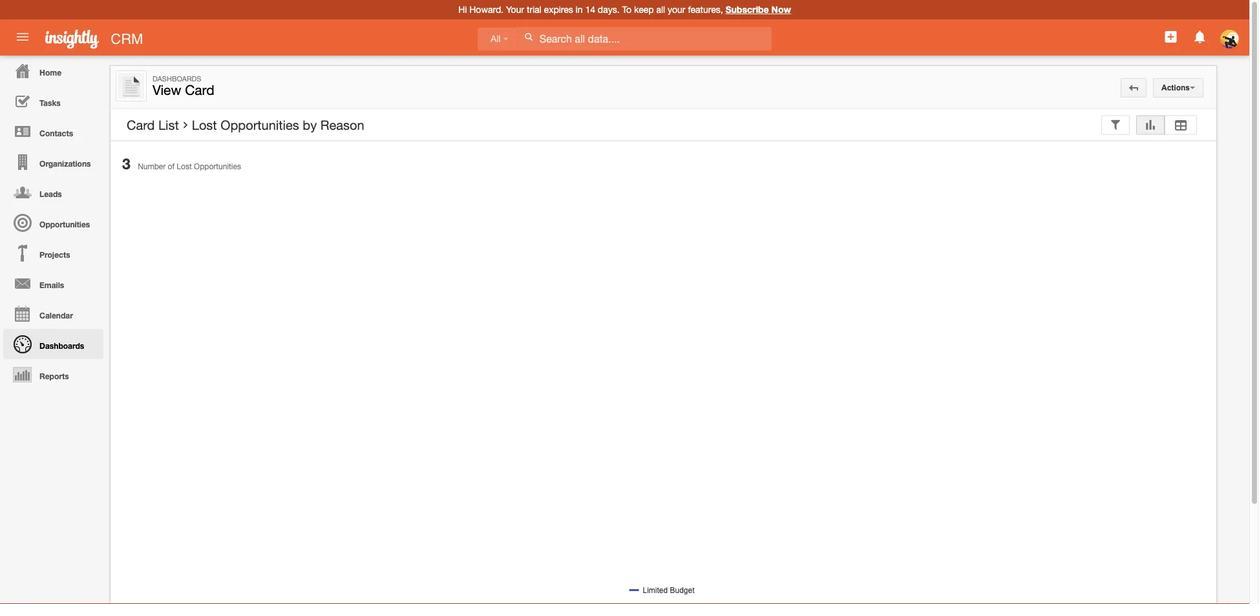 Task type: describe. For each thing, give the bounding box(es) containing it.
your
[[506, 4, 524, 15]]

list
[[158, 117, 179, 133]]

trial
[[527, 4, 542, 15]]

emails link
[[3, 268, 103, 299]]

dashboards link
[[3, 329, 103, 359]]

hi
[[458, 4, 467, 15]]

in
[[576, 4, 583, 15]]

0 horizontal spatial card
[[127, 117, 155, 133]]

0 vertical spatial lost
[[192, 117, 217, 133]]

dashboards for dashboards
[[39, 341, 84, 350]]

all link
[[478, 27, 517, 51]]

by
[[303, 117, 317, 133]]

subscribe now link
[[726, 4, 791, 15]]

features,
[[688, 4, 723, 15]]

navigation containing home
[[0, 56, 103, 390]]

actions
[[1162, 83, 1190, 92]]

home link
[[3, 56, 103, 86]]

all
[[491, 34, 501, 44]]

number of lost opportunities
[[138, 162, 241, 171]]

Search all data.... text field
[[517, 27, 772, 50]]

filter image
[[1110, 121, 1121, 129]]

dashboards for dashboards view card
[[153, 74, 201, 83]]

chart image
[[1145, 121, 1156, 129]]

card list link
[[127, 117, 179, 133]]

projects link
[[3, 238, 103, 268]]

your
[[668, 4, 685, 15]]

emails
[[39, 281, 64, 290]]

lost opportunities by reason
[[192, 117, 364, 133]]

leads link
[[3, 177, 103, 207]]

howard.
[[469, 4, 504, 15]]

keep
[[634, 4, 654, 15]]

tasks link
[[3, 86, 103, 116]]

home
[[39, 68, 61, 77]]

white image
[[524, 32, 533, 41]]

crm
[[111, 30, 143, 47]]



Task type: vqa. For each thing, say whether or not it's contained in the screenshot.
notifications icon on the top of page
yes



Task type: locate. For each thing, give the bounding box(es) containing it.
contacts link
[[3, 116, 103, 147]]

projects
[[39, 250, 70, 259]]

dashboards view card
[[153, 74, 214, 98]]

hi howard. your trial expires in 14 days. to keep all your features, subscribe now
[[458, 4, 791, 15]]

opportunities left 'by'
[[221, 117, 299, 133]]

lost
[[192, 117, 217, 133], [177, 162, 192, 171]]

of
[[168, 162, 175, 171]]

calendar
[[39, 311, 73, 320]]

card image
[[118, 73, 144, 99]]

card right view
[[185, 82, 214, 98]]

organizations link
[[3, 147, 103, 177]]

now
[[771, 4, 791, 15]]

3
[[122, 155, 130, 173]]

table image
[[1173, 121, 1189, 129]]

opportunities inside opportunities link
[[39, 220, 90, 229]]

opportunities up projects 'link'
[[39, 220, 90, 229]]

dashboards up reports link
[[39, 341, 84, 350]]

all
[[656, 4, 665, 15]]

card inside dashboards view card
[[185, 82, 214, 98]]

card
[[185, 82, 214, 98], [127, 117, 155, 133]]

opportunities link
[[3, 207, 103, 238]]

1 horizontal spatial card
[[185, 82, 214, 98]]

2 vertical spatial opportunities
[[39, 220, 90, 229]]

subscribe
[[726, 4, 769, 15]]

leads
[[39, 189, 62, 198]]

1 vertical spatial dashboards
[[39, 341, 84, 350]]

opportunities right "of"
[[194, 162, 241, 171]]

organizations
[[39, 159, 91, 168]]

number
[[138, 162, 166, 171]]

tasks
[[39, 98, 61, 107]]

dashboards
[[153, 74, 201, 83], [39, 341, 84, 350]]

opportunities
[[221, 117, 299, 133], [194, 162, 241, 171], [39, 220, 90, 229]]

0 horizontal spatial dashboards
[[39, 341, 84, 350]]

view
[[153, 82, 181, 98]]

notifications image
[[1192, 29, 1208, 45]]

card list
[[127, 117, 179, 133]]

card left list
[[127, 117, 155, 133]]

to
[[622, 4, 632, 15]]

1 vertical spatial card
[[127, 117, 155, 133]]

reason
[[320, 117, 364, 133]]

lost right list
[[192, 117, 217, 133]]

1 horizontal spatial dashboards
[[153, 74, 201, 83]]

1 vertical spatial opportunities
[[194, 162, 241, 171]]

navigation
[[0, 56, 103, 390]]

14
[[585, 4, 595, 15]]

dashboards inside dashboards view card
[[153, 74, 201, 83]]

calendar link
[[3, 299, 103, 329]]

expires
[[544, 4, 573, 15]]

0 vertical spatial card
[[185, 82, 214, 98]]

reports link
[[3, 359, 103, 390]]

reports
[[39, 372, 69, 381]]

contacts
[[39, 129, 73, 138]]

0 vertical spatial dashboards
[[153, 74, 201, 83]]

actions button
[[1153, 78, 1204, 98]]

days.
[[598, 4, 620, 15]]

lost right "of"
[[177, 162, 192, 171]]

0 vertical spatial opportunities
[[221, 117, 299, 133]]

dashboards right "card" image
[[153, 74, 201, 83]]

back image
[[1129, 83, 1138, 92]]

1 vertical spatial lost
[[177, 162, 192, 171]]



